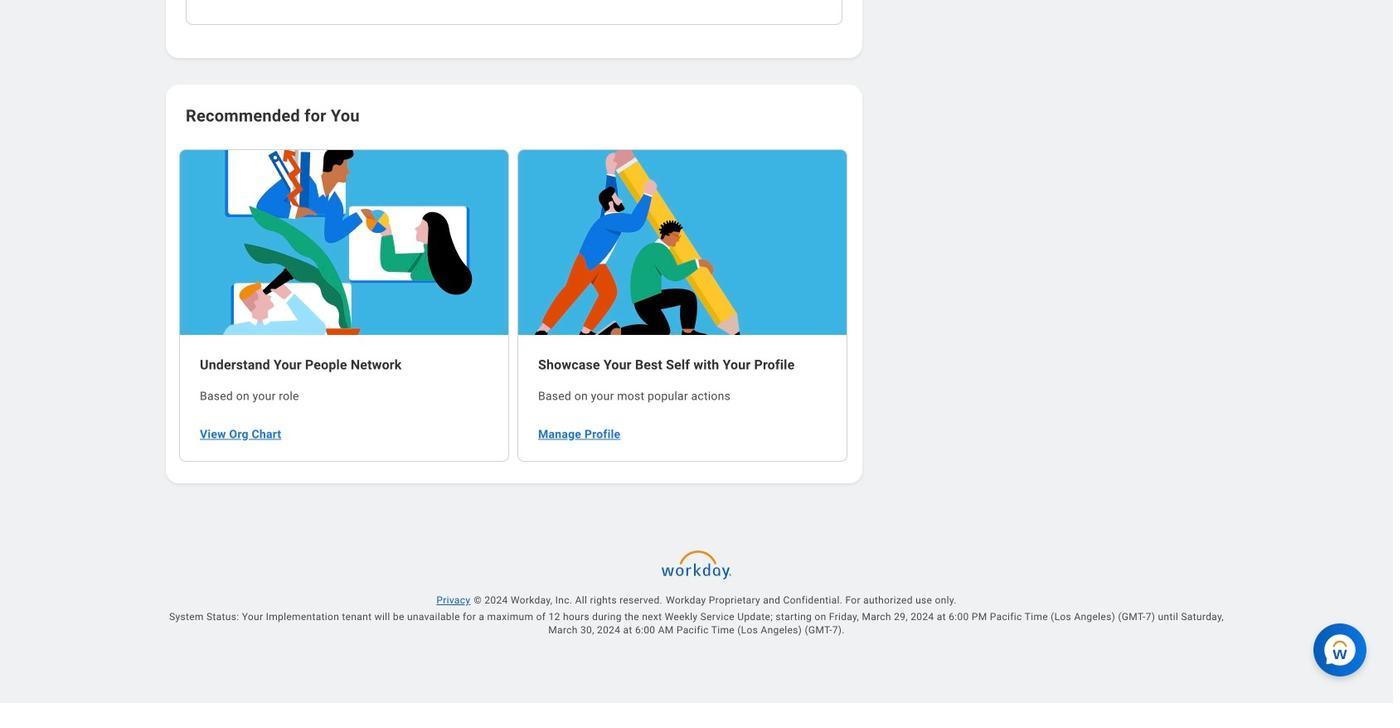 Task type: vqa. For each thing, say whether or not it's contained in the screenshot.
the right Paris 'link'
no



Task type: locate. For each thing, give the bounding box(es) containing it.
list
[[179, 148, 849, 463]]

footer
[[139, 543, 1254, 703]]

workday assistant region
[[1314, 617, 1373, 677]]



